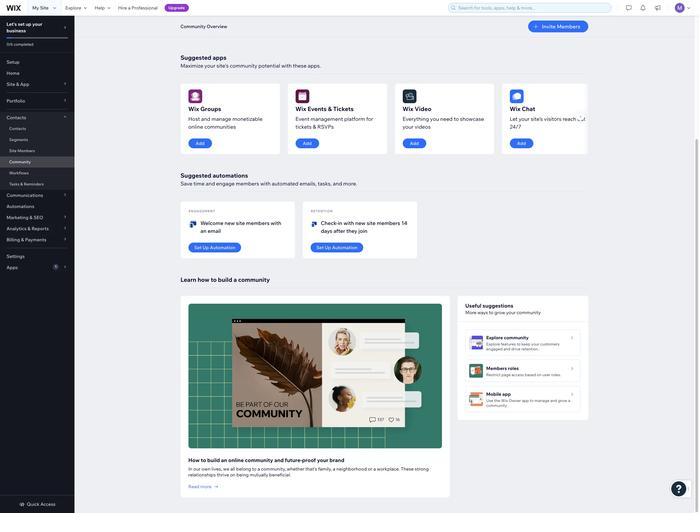 Task type: vqa. For each thing, say whether or not it's contained in the screenshot.
ABOUT
no



Task type: describe. For each thing, give the bounding box(es) containing it.
retention.
[[522, 347, 539, 352]]

apps
[[7, 265, 18, 271]]

engagement
[[189, 209, 215, 213]]

completed
[[14, 42, 33, 47]]

list containing welcome new site members with an email
[[181, 202, 588, 258]]

tickets
[[296, 124, 312, 130]]

proof
[[302, 457, 316, 464]]

go to app button
[[547, 18, 581, 27]]

payments
[[250, 23, 274, 30]]

add for everything
[[410, 141, 419, 146]]

members inside suggested automations save time and engage members with automated emails, tasks, and more.
[[236, 180, 259, 187]]

and right time
[[206, 180, 215, 187]]

your inside wix video everything you need to showcase your videos
[[403, 124, 414, 130]]

set
[[18, 21, 25, 27]]

learn
[[181, 276, 196, 284]]

home link
[[0, 68, 75, 79]]

wix for forms
[[188, 15, 199, 22]]

suggested for suggested automations
[[181, 172, 211, 179]]

add button for host
[[188, 139, 212, 148]]

new inside welcome new site members with an email
[[225, 220, 235, 226]]

site & app
[[7, 81, 29, 87]]

0 vertical spatial build
[[218, 276, 232, 284]]

automations
[[7, 204, 34, 209]]

with inside the check-in with new site members 14 days after they join
[[344, 220, 354, 226]]

suggested for suggested apps
[[181, 54, 211, 61]]

billing & payments
[[7, 237, 46, 243]]

our
[[193, 466, 201, 472]]

hire a professional
[[118, 5, 158, 11]]

keep
[[522, 342, 531, 347]]

to inside the useful suggestions more ways to grow your community
[[489, 310, 494, 316]]

read
[[188, 484, 199, 490]]

your inside wix chat let your site's visitors reach out 24/7
[[519, 116, 530, 122]]

invite
[[542, 23, 556, 30]]

segments link
[[0, 134, 75, 145]]

online inside how to build an online community and future-proof your brand in our own lives, we all belong to a community, whether that's family, a neighborhood or a workplace. these strong relationships thrive on being mutually beneficial.
[[228, 457, 244, 464]]

features
[[501, 342, 516, 347]]

roles.
[[551, 373, 561, 377]]

wix forms & payments get info, subscribers and payments with forms.
[[188, 15, 303, 30]]

billing
[[7, 237, 20, 243]]

these
[[293, 62, 307, 69]]

let's
[[7, 21, 17, 27]]

your inside 'suggested apps maximize your site's community potential with these apps.'
[[205, 62, 215, 69]]

future-
[[285, 457, 302, 464]]

suggestions
[[483, 303, 514, 309]]

members inside welcome new site members with an email
[[246, 220, 270, 226]]

welcome new site members with an email
[[201, 220, 281, 234]]

& right tasks
[[20, 182, 23, 187]]

with inside 'suggested apps maximize your site's community potential with these apps.'
[[281, 62, 292, 69]]

site's
[[217, 62, 229, 69]]

days
[[321, 228, 332, 234]]

workplace.
[[377, 466, 400, 472]]

use
[[486, 398, 493, 403]]

to right the how
[[211, 276, 217, 284]]

relationships
[[188, 472, 216, 478]]

go to app
[[553, 20, 575, 25]]

retention
[[311, 209, 333, 213]]

wix for video
[[403, 105, 414, 113]]

video
[[415, 105, 432, 113]]

grow inside the useful suggestions more ways to grow your community
[[495, 310, 505, 316]]

settings link
[[0, 251, 75, 262]]

automations
[[213, 172, 248, 179]]

your inside how to build an online community and future-proof your brand in our own lives, we all belong to a community, whether that's family, a neighborhood or a workplace. these strong relationships thrive on being mutually beneficial.
[[317, 457, 329, 464]]

to inside explore features to keep your customers engaged and drive retention.
[[517, 342, 521, 347]]

site members
[[9, 148, 35, 153]]

wix for events
[[296, 105, 306, 113]]

tasks
[[9, 182, 19, 187]]

strong
[[415, 466, 429, 472]]

your inside the useful suggestions more ways to grow your community
[[506, 310, 516, 316]]

1 horizontal spatial members
[[486, 366, 507, 372]]

visitors
[[544, 116, 562, 122]]

members for site members
[[17, 148, 35, 153]]

quick
[[27, 502, 39, 508]]

restrict
[[486, 373, 501, 377]]

to inside button
[[560, 20, 565, 25]]

add for &
[[303, 141, 312, 146]]

based
[[525, 373, 536, 377]]

setup
[[7, 59, 20, 65]]

invite members button
[[528, 21, 588, 32]]

customers
[[540, 342, 560, 347]]

tasks & reminders
[[9, 182, 44, 187]]

explore for explore community
[[486, 335, 503, 341]]

page
[[502, 373, 511, 377]]

everything
[[403, 116, 429, 122]]

app inside use the wix owner app to manage and grow a community.
[[522, 398, 529, 403]]

automations link
[[0, 201, 75, 212]]

add button for everything
[[403, 139, 426, 148]]

community for how to build an online community and future-proof your brand in our own lives, we all belong to a community, whether that's family, a neighborhood or a workplace. these strong relationships thrive on being mutually beneficial.
[[245, 457, 273, 464]]

build inside how to build an online community and future-proof your brand in our own lives, we all belong to a community, whether that's family, a neighborhood or a workplace. these strong relationships thrive on being mutually beneficial.
[[207, 457, 220, 464]]

to inside wix video everything you need to showcase your videos
[[454, 116, 459, 122]]

apps
[[213, 54, 227, 61]]

add for let
[[517, 141, 526, 146]]

go
[[553, 20, 559, 25]]

and left more.
[[333, 180, 342, 187]]

add button for let
[[510, 139, 533, 148]]

24/7
[[510, 124, 521, 130]]

emails,
[[300, 180, 317, 187]]

& inside dropdown button
[[28, 226, 31, 232]]

access
[[512, 373, 524, 377]]

an inside how to build an online community and future-proof your brand in our own lives, we all belong to a community, whether that's family, a neighborhood or a workplace. these strong relationships thrive on being mutually beneficial.
[[221, 457, 227, 464]]

payments inside popup button
[[25, 237, 46, 243]]

business
[[7, 28, 26, 34]]

automated
[[272, 180, 299, 187]]

wix for groups
[[188, 105, 199, 113]]

& inside dropdown button
[[16, 81, 19, 87]]

site inside the check-in with new site members 14 days after they join
[[367, 220, 376, 226]]

segments
[[9, 137, 28, 142]]

quick access
[[27, 502, 55, 508]]

tasks,
[[318, 180, 332, 187]]

beneficial.
[[269, 472, 291, 478]]

help
[[95, 5, 105, 11]]

communities
[[204, 124, 236, 130]]

wix for chat
[[510, 105, 521, 113]]

up for welcome new site members with an email
[[203, 245, 209, 251]]

workflows link
[[0, 168, 75, 179]]

reminders
[[24, 182, 44, 187]]

wix events & tickets event management platform for tickets & rsvps
[[296, 105, 373, 130]]

monetizable
[[233, 116, 263, 122]]

manage inside wix groups host and manage monetizable online communities
[[212, 116, 231, 122]]

list containing wix groups
[[181, 84, 601, 154]]

members roles
[[486, 366, 519, 372]]

a inside use the wix owner app to manage and grow a community.
[[568, 398, 570, 403]]

join
[[359, 228, 368, 234]]

app for go to app
[[566, 20, 575, 25]]

mobile
[[486, 391, 502, 397]]

community link
[[0, 157, 75, 168]]

members for invite members
[[557, 23, 581, 30]]

site for site members
[[9, 148, 17, 153]]

with inside suggested automations save time and engage members with automated emails, tasks, and more.
[[260, 180, 271, 187]]

hire a professional link
[[114, 0, 162, 16]]

engaged
[[486, 347, 503, 352]]

members inside the check-in with new site members 14 days after they join
[[377, 220, 400, 226]]

manage inside use the wix owner app to manage and grow a community.
[[535, 398, 550, 403]]

platform
[[344, 116, 365, 122]]

showcase
[[460, 116, 484, 122]]

grow inside use the wix owner app to manage and grow a community.
[[558, 398, 567, 403]]

contacts button
[[0, 112, 75, 123]]



Task type: locate. For each thing, give the bounding box(es) containing it.
0 horizontal spatial grow
[[495, 310, 505, 316]]

0 horizontal spatial manage
[[212, 116, 231, 122]]

1 vertical spatial explore
[[486, 335, 503, 341]]

2 set up automation button from the left
[[311, 243, 364, 253]]

payments down analytics & reports dropdown button
[[25, 237, 46, 243]]

payments up "subscribers"
[[225, 15, 252, 22]]

add for host
[[196, 141, 205, 146]]

0 horizontal spatial payments
[[25, 237, 46, 243]]

contacts inside dropdown button
[[7, 115, 26, 121]]

rsvps
[[317, 124, 334, 130]]

payments inside wix forms & payments get info, subscribers and payments with forms.
[[225, 15, 252, 22]]

community inside the useful suggestions more ways to grow your community
[[517, 310, 541, 316]]

set up automation button down email
[[188, 243, 241, 253]]

how to build an online community and future-proof your brand in our own lives, we all belong to a community, whether that's family, a neighborhood or a workplace. these strong relationships thrive on being mutually beneficial.
[[188, 457, 429, 478]]

0 vertical spatial app
[[566, 20, 575, 25]]

site up join
[[367, 220, 376, 226]]

site down home
[[7, 81, 15, 87]]

wix video everything you need to showcase your videos
[[403, 105, 484, 130]]

an inside welcome new site members with an email
[[201, 228, 207, 234]]

1 horizontal spatial app
[[566, 20, 575, 25]]

1 vertical spatial app
[[522, 398, 529, 403]]

automation
[[210, 245, 235, 251], [332, 245, 358, 251]]

app up owner
[[503, 391, 511, 397]]

0 horizontal spatial set up automation
[[194, 245, 235, 251]]

set down days at the left top of the page
[[317, 245, 324, 251]]

0/6 completed
[[7, 42, 33, 47]]

site inside site & app dropdown button
[[7, 81, 15, 87]]

explore for explore features to keep your customers engaged and drive retention.
[[486, 342, 500, 347]]

payments
[[225, 15, 252, 22], [25, 237, 46, 243]]

community for suggested apps maximize your site's community potential with these apps.
[[230, 62, 257, 69]]

community,
[[261, 466, 286, 472]]

community inside button
[[181, 24, 206, 29]]

1 vertical spatial build
[[207, 457, 220, 464]]

site for site & app
[[7, 81, 15, 87]]

all
[[230, 466, 235, 472]]

apps.
[[308, 62, 321, 69]]

automation for new
[[210, 245, 235, 251]]

and down groups
[[201, 116, 210, 122]]

1
[[55, 265, 57, 269]]

sidebar element
[[0, 16, 75, 513]]

reports
[[32, 226, 49, 232]]

1 add from the left
[[196, 141, 205, 146]]

contacts for contacts link
[[9, 126, 26, 131]]

on right the we
[[230, 472, 236, 478]]

1 horizontal spatial grow
[[558, 398, 567, 403]]

forms.
[[287, 23, 303, 30]]

2 vertical spatial site
[[9, 148, 17, 153]]

1 horizontal spatial new
[[355, 220, 366, 226]]

drive
[[511, 347, 521, 352]]

your right keep
[[531, 342, 540, 347]]

explore community
[[486, 335, 529, 341]]

0 vertical spatial manage
[[212, 116, 231, 122]]

list
[[181, 84, 601, 154], [181, 202, 588, 258]]

management
[[311, 116, 343, 122]]

set
[[194, 245, 202, 251], [317, 245, 324, 251]]

suggested automations save time and engage members with automated emails, tasks, and more.
[[181, 172, 357, 187]]

and inside wix forms & payments get info, subscribers and payments with forms.
[[240, 23, 249, 30]]

your up family,
[[317, 457, 329, 464]]

2 vertical spatial explore
[[486, 342, 500, 347]]

& right tickets
[[313, 124, 316, 130]]

1 vertical spatial on
[[230, 472, 236, 478]]

0 vertical spatial on
[[537, 373, 542, 377]]

0 horizontal spatial set up automation button
[[188, 243, 241, 253]]

set up automation button for welcome new site members with an email
[[188, 243, 241, 253]]

community down forms
[[181, 24, 206, 29]]

& inside popup button
[[21, 237, 24, 243]]

up down days at the left top of the page
[[325, 245, 331, 251]]

on inside how to build an online community and future-proof your brand in our own lives, we all belong to a community, whether that's family, a neighborhood or a workplace. these strong relationships thrive on being mutually beneficial.
[[230, 472, 236, 478]]

new right welcome
[[225, 220, 235, 226]]

to up own
[[201, 457, 206, 464]]

wix up 'let'
[[510, 105, 521, 113]]

community up workflows
[[9, 159, 31, 164]]

app inside dropdown button
[[20, 81, 29, 87]]

communications button
[[0, 190, 75, 201]]

add down tickets
[[303, 141, 312, 146]]

app down home "link"
[[20, 81, 29, 87]]

lives,
[[212, 466, 222, 472]]

site inside "site members" link
[[9, 148, 17, 153]]

to right owner
[[530, 398, 534, 403]]

and up 'community,'
[[274, 457, 284, 464]]

site right welcome
[[236, 220, 245, 226]]

1 vertical spatial members
[[17, 148, 35, 153]]

your inside let's set up your business
[[32, 21, 42, 27]]

app right owner
[[522, 398, 529, 403]]

4 add button from the left
[[510, 139, 533, 148]]

4 add from the left
[[517, 141, 526, 146]]

email
[[208, 228, 221, 234]]

add button down tickets
[[296, 139, 319, 148]]

and inside wix groups host and manage monetizable online communities
[[201, 116, 210, 122]]

your right 'let'
[[519, 116, 530, 122]]

community inside how to build an online community and future-proof your brand in our own lives, we all belong to a community, whether that's family, a neighborhood or a workplace. these strong relationships thrive on being mutually beneficial.
[[245, 457, 273, 464]]

to right the ways
[[489, 310, 494, 316]]

new inside the check-in with new site members 14 days after they join
[[355, 220, 366, 226]]

forms
[[200, 15, 218, 22]]

1 horizontal spatial online
[[228, 457, 244, 464]]

being
[[237, 472, 249, 478]]

automation for in
[[332, 245, 358, 251]]

contacts up segments at the top left
[[9, 126, 26, 131]]

& up "subscribers"
[[219, 15, 223, 22]]

tasks & reminders link
[[0, 179, 75, 190]]

an up the we
[[221, 457, 227, 464]]

and inside explore features to keep your customers engaged and drive retention.
[[504, 347, 511, 352]]

0 vertical spatial explore
[[65, 5, 81, 11]]

community inside 'suggested apps maximize your site's community potential with these apps.'
[[230, 62, 257, 69]]

0 vertical spatial suggested
[[181, 54, 211, 61]]

0 horizontal spatial up
[[203, 245, 209, 251]]

2 set up automation from the left
[[317, 245, 358, 251]]

out
[[578, 116, 586, 122]]

app for site & app
[[20, 81, 29, 87]]

set up automation button for check-in with new site members 14 days after they join
[[311, 243, 364, 253]]

communications
[[7, 192, 43, 198]]

quick access button
[[19, 502, 55, 508]]

1 set up automation from the left
[[194, 245, 235, 251]]

and down roles. in the bottom right of the page
[[550, 398, 557, 403]]

analytics
[[7, 226, 27, 232]]

check-
[[321, 220, 338, 226]]

0 horizontal spatial app
[[503, 391, 511, 397]]

0 horizontal spatial on
[[230, 472, 236, 478]]

with inside wix forms & payments get info, subscribers and payments with forms.
[[275, 23, 286, 30]]

your down apps
[[205, 62, 215, 69]]

explore for explore
[[65, 5, 81, 11]]

suggested up time
[[181, 172, 211, 179]]

wix up event
[[296, 105, 306, 113]]

wix inside use the wix owner app to manage and grow a community.
[[501, 398, 508, 403]]

wix right the
[[501, 398, 508, 403]]

suggested inside suggested automations save time and engage members with automated emails, tasks, and more.
[[181, 172, 211, 179]]

wix inside wix forms & payments get info, subscribers and payments with forms.
[[188, 15, 199, 22]]

manage down user at the right bottom of the page
[[535, 398, 550, 403]]

to left keep
[[517, 342, 521, 347]]

1 set from the left
[[194, 245, 202, 251]]

0 horizontal spatial community
[[9, 159, 31, 164]]

1 add button from the left
[[188, 139, 212, 148]]

2 list from the top
[[181, 202, 588, 258]]

and left payments
[[240, 23, 249, 30]]

1 vertical spatial grow
[[558, 398, 567, 403]]

1 horizontal spatial set
[[317, 245, 324, 251]]

1 horizontal spatial set up automation
[[317, 245, 358, 251]]

members inside sidebar 'element'
[[17, 148, 35, 153]]

reach
[[563, 116, 576, 122]]

0 vertical spatial site
[[40, 5, 49, 11]]

potential
[[259, 62, 280, 69]]

on left user at the right bottom of the page
[[537, 373, 542, 377]]

1 horizontal spatial on
[[537, 373, 542, 377]]

2 set from the left
[[317, 245, 324, 251]]

0 vertical spatial grow
[[495, 310, 505, 316]]

marketing & seo button
[[0, 212, 75, 223]]

set up automation down after
[[317, 245, 358, 251]]

add down the host
[[196, 141, 205, 146]]

your right up
[[32, 21, 42, 27]]

set up automation button down after
[[311, 243, 364, 253]]

1 vertical spatial contacts
[[9, 126, 26, 131]]

2 automation from the left
[[332, 245, 358, 251]]

0 horizontal spatial site
[[236, 220, 245, 226]]

1 horizontal spatial set up automation button
[[311, 243, 364, 253]]

3 add button from the left
[[403, 139, 426, 148]]

automation down after
[[332, 245, 358, 251]]

& inside wix forms & payments get info, subscribers and payments with forms.
[[219, 15, 223, 22]]

maximize
[[181, 62, 203, 69]]

set for check-in with new site members 14 days after they join
[[317, 245, 324, 251]]

community for learn how to build a community
[[238, 276, 270, 284]]

neighborhood
[[337, 466, 367, 472]]

3 add from the left
[[410, 141, 419, 146]]

build right the how
[[218, 276, 232, 284]]

manage up communities
[[212, 116, 231, 122]]

site & app button
[[0, 79, 75, 90]]

2 site from the left
[[367, 220, 376, 226]]

to right go
[[560, 20, 565, 25]]

explore left features
[[486, 342, 500, 347]]

contacts down portfolio
[[7, 115, 26, 121]]

upgrade button
[[165, 4, 189, 12]]

0 horizontal spatial new
[[225, 220, 235, 226]]

add button down the 24/7
[[510, 139, 533, 148]]

1 vertical spatial suggested
[[181, 172, 211, 179]]

read more
[[188, 484, 212, 490]]

app inside button
[[566, 20, 575, 25]]

0 vertical spatial payments
[[225, 15, 252, 22]]

set up automation for check-in with new site members 14 days after they join
[[317, 245, 358, 251]]

0 horizontal spatial members
[[17, 148, 35, 153]]

1 vertical spatial payments
[[25, 237, 46, 243]]

automation down email
[[210, 245, 235, 251]]

1 vertical spatial list
[[181, 202, 588, 258]]

1 horizontal spatial site
[[367, 220, 376, 226]]

0/6
[[7, 42, 13, 47]]

& inside popup button
[[30, 215, 33, 221]]

wix inside wix chat let your site's visitors reach out 24/7
[[510, 105, 521, 113]]

how to build an online community and future-proof your brand image
[[188, 304, 442, 449]]

set up automation down email
[[194, 245, 235, 251]]

online inside wix groups host and manage monetizable online communities
[[188, 124, 203, 130]]

set down welcome
[[194, 245, 202, 251]]

family,
[[318, 466, 332, 472]]

up
[[26, 21, 31, 27]]

contacts
[[7, 115, 26, 121], [9, 126, 26, 131]]

0 horizontal spatial app
[[20, 81, 29, 87]]

0 vertical spatial community
[[181, 24, 206, 29]]

your down "suggestions" at the bottom of page
[[506, 310, 516, 316]]

check-in with new site members 14 days after they join
[[321, 220, 407, 234]]

let's set up your business
[[7, 21, 42, 34]]

user
[[543, 373, 551, 377]]

0 horizontal spatial online
[[188, 124, 203, 130]]

2 add from the left
[[303, 141, 312, 146]]

1 horizontal spatial payments
[[225, 15, 252, 22]]

set for welcome new site members with an email
[[194, 245, 202, 251]]

in
[[188, 466, 192, 472]]

useful suggestions more ways to grow your community
[[466, 303, 541, 316]]

own
[[202, 466, 211, 472]]

0 vertical spatial members
[[557, 23, 581, 30]]

add down the 24/7
[[517, 141, 526, 146]]

set up automation for welcome new site members with an email
[[194, 245, 235, 251]]

your inside explore features to keep your customers engaged and drive retention.
[[531, 342, 540, 347]]

& left reports
[[28, 226, 31, 232]]

1 automation from the left
[[210, 245, 235, 251]]

add button down the host
[[188, 139, 212, 148]]

and inside how to build an online community and future-proof your brand in our own lives, we all belong to a community, whether that's family, a neighborhood or a workplace. these strong relationships thrive on being mutually beneficial.
[[274, 457, 284, 464]]

2 horizontal spatial members
[[557, 23, 581, 30]]

wix inside the wix events & tickets event management platform for tickets & rsvps
[[296, 105, 306, 113]]

upgrade
[[168, 5, 185, 10]]

billing & payments button
[[0, 234, 75, 245]]

to right need
[[454, 116, 459, 122]]

belong
[[236, 466, 251, 472]]

community overview
[[181, 24, 227, 29]]

home
[[7, 70, 20, 76]]

1 vertical spatial online
[[228, 457, 244, 464]]

1 list from the top
[[181, 84, 601, 154]]

videos
[[415, 124, 431, 130]]

1 vertical spatial app
[[20, 81, 29, 87]]

community inside sidebar 'element'
[[9, 159, 31, 164]]

add down videos on the top right
[[410, 141, 419, 146]]

2 up from the left
[[325, 245, 331, 251]]

wix inside wix groups host and manage monetizable online communities
[[188, 105, 199, 113]]

1 up from the left
[[203, 245, 209, 251]]

grow down "suggestions" at the bottom of page
[[495, 310, 505, 316]]

site right "my"
[[40, 5, 49, 11]]

up for check-in with new site members 14 days after they join
[[325, 245, 331, 251]]

up
[[203, 245, 209, 251], [325, 245, 331, 251]]

0 vertical spatial online
[[188, 124, 203, 130]]

owner
[[509, 398, 521, 403]]

build up lives,
[[207, 457, 220, 464]]

& down home
[[16, 81, 19, 87]]

2 add button from the left
[[296, 139, 319, 148]]

& up management
[[328, 105, 332, 113]]

contacts for contacts dropdown button
[[7, 115, 26, 121]]

online down the host
[[188, 124, 203, 130]]

app right go
[[566, 20, 575, 25]]

get
[[188, 23, 197, 30]]

an left email
[[201, 228, 207, 234]]

to right belong
[[252, 466, 257, 472]]

add button down videos on the top right
[[403, 139, 426, 148]]

1 horizontal spatial community
[[181, 24, 206, 29]]

access
[[40, 502, 55, 508]]

more
[[466, 310, 477, 316]]

explore up engaged
[[486, 335, 503, 341]]

your down everything
[[403, 124, 414, 130]]

2 new from the left
[[355, 220, 366, 226]]

1 new from the left
[[225, 220, 235, 226]]

Search for tools, apps, help & more... field
[[457, 3, 609, 12]]

1 horizontal spatial app
[[522, 398, 529, 403]]

members inside button
[[557, 23, 581, 30]]

0 horizontal spatial an
[[201, 228, 207, 234]]

1 vertical spatial site
[[7, 81, 15, 87]]

site inside welcome new site members with an email
[[236, 220, 245, 226]]

events
[[308, 105, 327, 113]]

& right billing
[[21, 237, 24, 243]]

up down email
[[203, 245, 209, 251]]

1 site from the left
[[236, 220, 245, 226]]

let
[[510, 116, 518, 122]]

whether
[[287, 466, 305, 472]]

how
[[188, 457, 200, 464]]

0 vertical spatial list
[[181, 84, 601, 154]]

1 horizontal spatial automation
[[332, 245, 358, 251]]

on
[[537, 373, 542, 377], [230, 472, 236, 478]]

1 horizontal spatial manage
[[535, 398, 550, 403]]

1 horizontal spatial an
[[221, 457, 227, 464]]

1 suggested from the top
[[181, 54, 211, 61]]

2 vertical spatial members
[[486, 366, 507, 372]]

tickets
[[333, 105, 354, 113]]

hire
[[118, 5, 127, 11]]

add button for &
[[296, 139, 319, 148]]

& left seo
[[30, 215, 33, 221]]

and inside use the wix owner app to manage and grow a community.
[[550, 398, 557, 403]]

and left drive
[[504, 347, 511, 352]]

0 vertical spatial app
[[503, 391, 511, 397]]

online up all
[[228, 457, 244, 464]]

suggested up maximize
[[181, 54, 211, 61]]

wix up everything
[[403, 105, 414, 113]]

mobile app
[[486, 391, 511, 397]]

wix up the host
[[188, 105, 199, 113]]

1 horizontal spatial up
[[325, 245, 331, 251]]

to inside use the wix owner app to manage and grow a community.
[[530, 398, 534, 403]]

new up join
[[355, 220, 366, 226]]

community for community overview
[[181, 24, 206, 29]]

mutually
[[250, 472, 268, 478]]

members
[[557, 23, 581, 30], [17, 148, 35, 153], [486, 366, 507, 372]]

1 vertical spatial manage
[[535, 398, 550, 403]]

and
[[240, 23, 249, 30], [201, 116, 210, 122], [206, 180, 215, 187], [333, 180, 342, 187], [504, 347, 511, 352], [550, 398, 557, 403], [274, 457, 284, 464]]

that's
[[306, 466, 317, 472]]

site's
[[531, 116, 543, 122]]

site down segments at the top left
[[9, 148, 17, 153]]

explore inside explore features to keep your customers engaged and drive retention.
[[486, 342, 500, 347]]

workflows
[[9, 171, 29, 175]]

0 horizontal spatial set
[[194, 245, 202, 251]]

0 vertical spatial an
[[201, 228, 207, 234]]

0 vertical spatial contacts
[[7, 115, 26, 121]]

with inside welcome new site members with an email
[[271, 220, 281, 226]]

invite members
[[542, 23, 581, 30]]

1 set up automation button from the left
[[188, 243, 241, 253]]

2 suggested from the top
[[181, 172, 211, 179]]

community for community
[[9, 159, 31, 164]]

1 vertical spatial community
[[9, 159, 31, 164]]

grow down roles. in the bottom right of the page
[[558, 398, 567, 403]]

wix inside wix video everything you need to showcase your videos
[[403, 105, 414, 113]]

1 vertical spatial an
[[221, 457, 227, 464]]

0 horizontal spatial automation
[[210, 245, 235, 251]]

wix up get
[[188, 15, 199, 22]]

suggested inside 'suggested apps maximize your site's community potential with these apps.'
[[181, 54, 211, 61]]

explore left help
[[65, 5, 81, 11]]

app
[[566, 20, 575, 25], [20, 81, 29, 87]]



